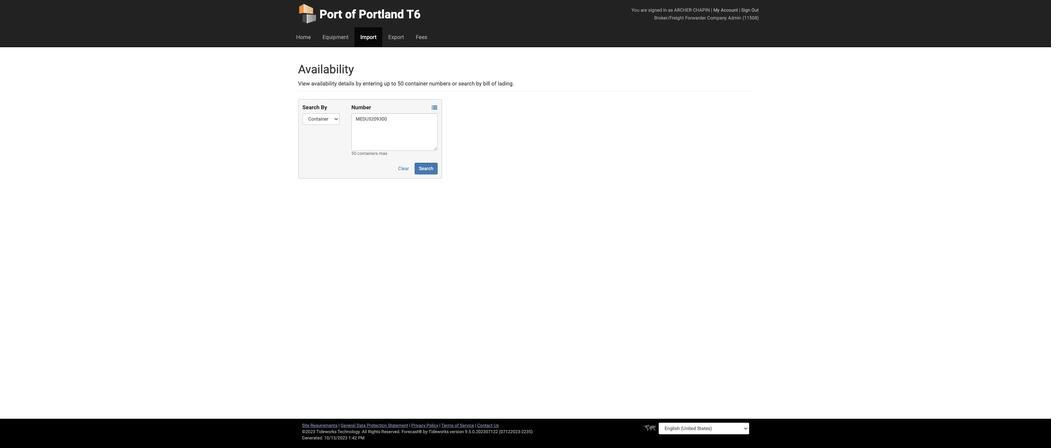 Task type: locate. For each thing, give the bounding box(es) containing it.
forwarder
[[685, 15, 706, 21]]

broker/freight
[[655, 15, 684, 21]]

as
[[668, 7, 673, 13]]

you are signed in as archer chapin | my account | sign out broker/freight forwarder company admin (11508)
[[632, 7, 759, 21]]

search
[[303, 104, 320, 111], [419, 166, 433, 171]]

1 vertical spatial 50
[[352, 151, 356, 156]]

1 horizontal spatial search
[[419, 166, 433, 171]]

admin
[[728, 15, 742, 21]]

terms
[[442, 423, 454, 428]]

view availability details by entering up to 50 container numbers or search by bill of lading.
[[298, 80, 514, 87]]

of up version
[[455, 423, 459, 428]]

0 horizontal spatial of
[[345, 7, 356, 21]]

import button
[[355, 27, 383, 47]]

clear
[[398, 166, 409, 171]]

equipment button
[[317, 27, 355, 47]]

0 horizontal spatial search
[[303, 104, 320, 111]]

up
[[384, 80, 390, 87]]

0 vertical spatial 50
[[398, 80, 404, 87]]

site requirements | general data protection statement | privacy policy | terms of service | contact us ©2023 tideworks technology. all rights reserved. forecast® by tideworks version 9.5.0.202307122 (07122023-2235) generated: 10/13/2023 1:42 pm
[[302, 423, 533, 441]]

all
[[362, 430, 367, 435]]

entering
[[363, 80, 383, 87]]

2 vertical spatial of
[[455, 423, 459, 428]]

my account link
[[714, 7, 738, 13]]

requirements
[[311, 423, 338, 428]]

archer
[[674, 7, 692, 13]]

search inside button
[[419, 166, 433, 171]]

data
[[357, 423, 366, 428]]

search right clear button
[[419, 166, 433, 171]]

port
[[320, 7, 342, 21]]

equipment
[[323, 34, 349, 40]]

are
[[641, 7, 647, 13]]

export button
[[383, 27, 410, 47]]

to
[[391, 80, 396, 87]]

search left by
[[303, 104, 320, 111]]

container
[[405, 80, 428, 87]]

by down privacy policy link
[[423, 430, 428, 435]]

of inside site requirements | general data protection statement | privacy policy | terms of service | contact us ©2023 tideworks technology. all rights reserved. forecast® by tideworks version 9.5.0.202307122 (07122023-2235) generated: 10/13/2023 1:42 pm
[[455, 423, 459, 428]]

fees
[[416, 34, 428, 40]]

account
[[721, 7, 738, 13]]

of right "port"
[[345, 7, 356, 21]]

privacy policy link
[[412, 423, 438, 428]]

1 horizontal spatial by
[[423, 430, 428, 435]]

(11508)
[[743, 15, 759, 21]]

site
[[302, 423, 310, 428]]

|
[[711, 7, 712, 13], [739, 7, 740, 13], [339, 423, 340, 428], [409, 423, 410, 428], [440, 423, 441, 428], [475, 423, 476, 428]]

| up tideworks
[[440, 423, 441, 428]]

availability
[[311, 80, 337, 87]]

out
[[752, 7, 759, 13]]

2235)
[[522, 430, 533, 435]]

clear button
[[394, 163, 413, 175]]

reserved.
[[382, 430, 401, 435]]

general data protection statement link
[[341, 423, 408, 428]]

1 horizontal spatial of
[[455, 423, 459, 428]]

of right the bill
[[492, 80, 497, 87]]

50 left containers on the top left of page
[[352, 151, 356, 156]]

by right details
[[356, 80, 361, 87]]

of
[[345, 7, 356, 21], [492, 80, 497, 87], [455, 423, 459, 428]]

site requirements link
[[302, 423, 338, 428]]

0 vertical spatial search
[[303, 104, 320, 111]]

| left general
[[339, 423, 340, 428]]

search button
[[415, 163, 438, 175]]

1 vertical spatial search
[[419, 166, 433, 171]]

port of portland t6
[[320, 7, 421, 21]]

by
[[356, 80, 361, 87], [476, 80, 482, 87], [423, 430, 428, 435]]

chapin
[[693, 7, 710, 13]]

max
[[379, 151, 388, 156]]

50 right "to"
[[398, 80, 404, 87]]

signed
[[648, 7, 662, 13]]

2 horizontal spatial of
[[492, 80, 497, 87]]

by left the bill
[[476, 80, 482, 87]]

lading.
[[498, 80, 514, 87]]

50
[[398, 80, 404, 87], [352, 151, 356, 156]]

©2023 tideworks
[[302, 430, 337, 435]]

50 containers max
[[352, 151, 388, 156]]



Task type: vqa. For each thing, say whether or not it's contained in the screenshot.
demurrage
no



Task type: describe. For each thing, give the bounding box(es) containing it.
show list image
[[432, 105, 437, 111]]

home button
[[290, 27, 317, 47]]

| up 9.5.0.202307122
[[475, 423, 476, 428]]

bill
[[483, 80, 490, 87]]

forecast®
[[402, 430, 422, 435]]

contact
[[477, 423, 493, 428]]

fees button
[[410, 27, 433, 47]]

Number text field
[[352, 113, 438, 151]]

privacy
[[412, 423, 426, 428]]

search by
[[303, 104, 327, 111]]

2 horizontal spatial by
[[476, 80, 482, 87]]

t6
[[407, 7, 421, 21]]

0 horizontal spatial by
[[356, 80, 361, 87]]

tideworks
[[429, 430, 449, 435]]

contact us link
[[477, 423, 499, 428]]

number
[[352, 104, 371, 111]]

portland
[[359, 7, 404, 21]]

policy
[[427, 423, 438, 428]]

statement
[[388, 423, 408, 428]]

9.5.0.202307122
[[465, 430, 498, 435]]

you
[[632, 7, 640, 13]]

search for search
[[419, 166, 433, 171]]

| left sign
[[739, 7, 740, 13]]

in
[[663, 7, 667, 13]]

view
[[298, 80, 310, 87]]

details
[[338, 80, 355, 87]]

1 vertical spatial of
[[492, 80, 497, 87]]

home
[[296, 34, 311, 40]]

by inside site requirements | general data protection statement | privacy policy | terms of service | contact us ©2023 tideworks technology. all rights reserved. forecast® by tideworks version 9.5.0.202307122 (07122023-2235) generated: 10/13/2023 1:42 pm
[[423, 430, 428, 435]]

terms of service link
[[442, 423, 474, 428]]

service
[[460, 423, 474, 428]]

pm
[[358, 436, 365, 441]]

by
[[321, 104, 327, 111]]

export
[[388, 34, 404, 40]]

(07122023-
[[499, 430, 522, 435]]

10/13/2023
[[324, 436, 348, 441]]

general
[[341, 423, 356, 428]]

| left the my
[[711, 7, 712, 13]]

| up the "forecast®"
[[409, 423, 410, 428]]

sign out link
[[742, 7, 759, 13]]

my
[[714, 7, 720, 13]]

availability
[[298, 62, 354, 76]]

port of portland t6 link
[[298, 0, 421, 27]]

numbers
[[429, 80, 451, 87]]

or
[[452, 80, 457, 87]]

generated:
[[302, 436, 323, 441]]

company
[[707, 15, 727, 21]]

1:42
[[349, 436, 357, 441]]

1 horizontal spatial 50
[[398, 80, 404, 87]]

containers
[[357, 151, 378, 156]]

technology.
[[338, 430, 361, 435]]

rights
[[368, 430, 380, 435]]

0 horizontal spatial 50
[[352, 151, 356, 156]]

import
[[360, 34, 377, 40]]

version
[[450, 430, 464, 435]]

protection
[[367, 423, 387, 428]]

sign
[[742, 7, 751, 13]]

us
[[494, 423, 499, 428]]

search
[[459, 80, 475, 87]]

0 vertical spatial of
[[345, 7, 356, 21]]

search for search by
[[303, 104, 320, 111]]



